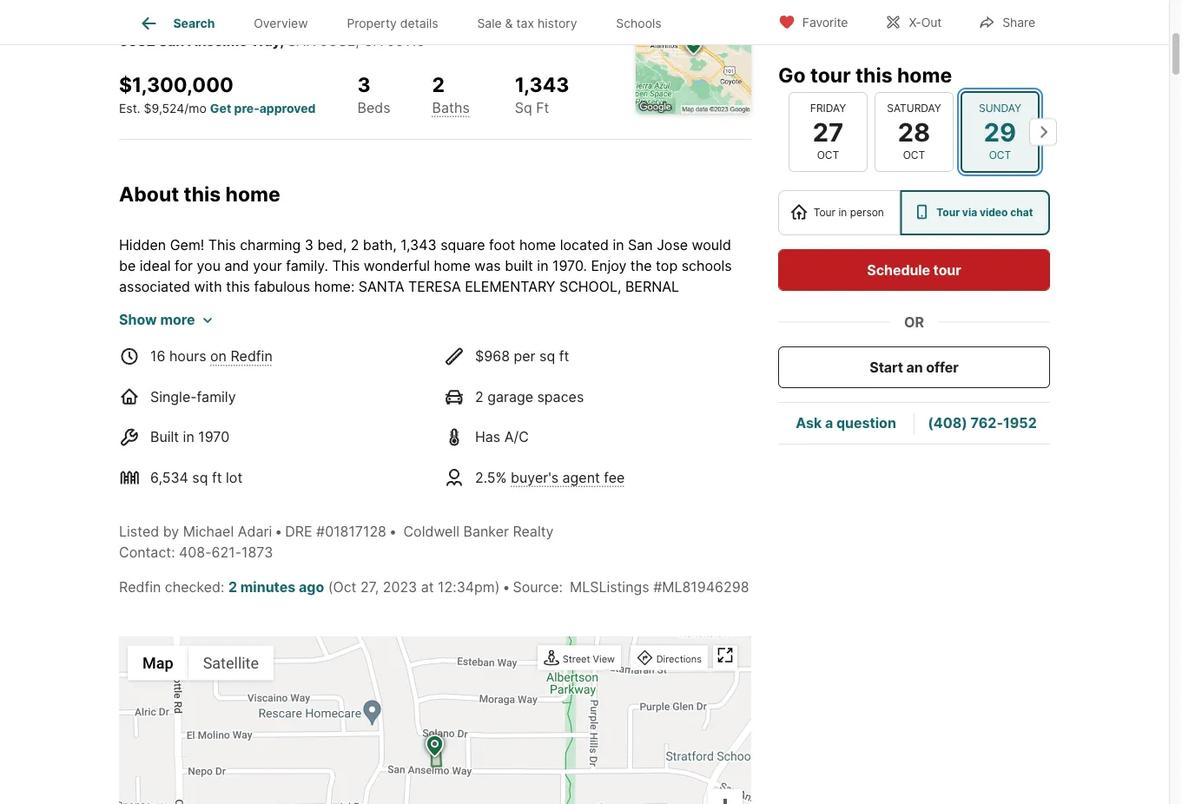 Task type: describe. For each thing, give the bounding box(es) containing it.
1 horizontal spatial ft
[[559, 348, 569, 365]]

6,534 sq ft lot
[[150, 469, 243, 486]]

garage
[[488, 388, 534, 405]]

single-family
[[150, 388, 236, 405]]

2.5% buyer's agent fee
[[475, 469, 625, 486]]

ambience
[[415, 320, 479, 337]]

2 horizontal spatial and
[[539, 362, 563, 379]]

beds
[[358, 99, 391, 116]]

fee
[[604, 469, 625, 486]]

home up "saturday" at the top
[[898, 63, 953, 87]]

6382
[[119, 32, 155, 49]]

0 horizontal spatial •
[[275, 523, 283, 540]]

1 horizontal spatial the
[[500, 299, 525, 316]]

space's
[[549, 341, 599, 358]]

about this home
[[119, 182, 281, 206]]

start an offer
[[870, 359, 959, 376]]

0 vertical spatial redfin
[[231, 348, 273, 365]]

baths
[[432, 99, 470, 116]]

for down steel
[[292, 362, 310, 379]]

0 horizontal spatial san
[[159, 32, 184, 49]]

show more button
[[119, 310, 212, 330]]

sunday 29 oct
[[979, 102, 1022, 162]]

would
[[692, 237, 732, 254]]

1 horizontal spatial •
[[389, 523, 397, 540]]

in right appliances
[[384, 341, 396, 358]]

x-out
[[909, 15, 942, 30]]

mlslistings
[[570, 579, 650, 596]]

tab list containing search
[[119, 0, 695, 44]]

map
[[143, 654, 174, 672]]

per
[[514, 348, 536, 365]]

entertaining.
[[263, 320, 346, 337]]

the up 'beautiful'
[[400, 341, 421, 358]]

attractive
[[659, 299, 722, 316]]

family.
[[286, 257, 329, 274]]

1 vertical spatial and
[[483, 320, 508, 337]]

in inside tour in person option
[[839, 206, 848, 219]]

0 vertical spatial with
[[194, 278, 222, 295]]

next image
[[1030, 118, 1058, 146]]

2 , from the left
[[356, 32, 360, 49]]

share
[[1003, 15, 1036, 30]]

spaces
[[538, 388, 584, 405]]

0 horizontal spatial sq
[[192, 469, 208, 486]]

built
[[505, 257, 534, 274]]

friday
[[811, 102, 847, 115]]

1 vertical spatial ideal
[[206, 320, 237, 337]]

approved
[[260, 101, 316, 115]]

schedule
[[868, 262, 931, 279]]

1 horizontal spatial school,
[[560, 278, 622, 295]]

that
[[161, 320, 188, 337]]

redfin checked: 2 minutes ago (oct 27, 2023 at 12:34pm) • source: mlslistings # ml81946298
[[119, 579, 750, 596]]

2 left "garage" on the left of the page
[[475, 388, 484, 405]]

schedule tour button
[[779, 249, 1051, 291]]

2 inside 2 baths
[[432, 72, 445, 96]]

0 vertical spatial and
[[225, 257, 249, 274]]

single-
[[150, 388, 197, 405]]

friday 27 oct
[[811, 102, 847, 162]]

list box containing tour in person
[[779, 190, 1051, 236]]

in right built
[[183, 429, 194, 446]]

chat
[[1011, 206, 1034, 219]]

overview
[[254, 16, 308, 31]]

a inside hidden gem! this charming 3 bed, 2 bath, 1,343 square foot home located in san jose would be ideal for you and your family. this wonderful home was built in 1970. enjoy the top schools associated with this fabulous home: santa teresa elementary school, bernal intermediate school, santa teresa high school. the kitchen features an attractive island that is ideal for entertaining. enjoy the ambience and the warmth provided by the home's fireplace. the stainless steel appliances in the kitchen add to the space's elegant atmosphere. keep the kids entertained for hours with the beautiful backyard and pool area. contact me for a private tour today!
[[738, 362, 746, 379]]

est.
[[119, 101, 140, 115]]

bernal
[[626, 278, 680, 295]]

high
[[396, 299, 430, 316]]

fireplace.
[[119, 341, 180, 358]]

stainless
[[213, 341, 270, 358]]

view
[[593, 653, 615, 665]]

16 hours on redfin
[[150, 348, 273, 365]]

for down gem!
[[175, 257, 193, 274]]

realty
[[513, 523, 554, 540]]

(408) 762-1952
[[928, 415, 1037, 432]]

27,
[[361, 579, 379, 596]]

warmth
[[537, 320, 587, 337]]

go tour this home
[[779, 63, 953, 87]]

share button
[[964, 4, 1051, 40]]

steel
[[274, 341, 306, 358]]

bed,
[[318, 237, 347, 254]]

entertained
[[212, 362, 288, 379]]

1 horizontal spatial #
[[654, 579, 662, 596]]

1 horizontal spatial a
[[826, 415, 834, 432]]

1 horizontal spatial kitchen
[[529, 299, 577, 316]]

2 horizontal spatial •
[[503, 579, 511, 596]]

the up to
[[512, 320, 533, 337]]

0 horizontal spatial this
[[184, 182, 221, 206]]

1 horizontal spatial with
[[355, 362, 383, 379]]

active
[[205, 0, 248, 15]]

out
[[922, 15, 942, 30]]

28
[[898, 117, 931, 147]]

ml81946298
[[662, 579, 750, 596]]

or
[[905, 314, 925, 331]]

search
[[173, 16, 215, 31]]

for sale - active
[[135, 0, 248, 15]]

an inside hidden gem! this charming 3 bed, 2 bath, 1,343 square foot home located in san jose would be ideal for you and your family. this wonderful home was built in 1970. enjoy the top schools associated with this fabulous home: santa teresa elementary school, bernal intermediate school, santa teresa high school. the kitchen features an attractive island that is ideal for entertaining. enjoy the ambience and the warmth provided by the home's fireplace. the stainless steel appliances in the kitchen add to the space's elegant atmosphere. keep the kids entertained for hours with the beautiful backyard and pool area. contact me for a private tour today!
[[639, 299, 655, 316]]

the down high
[[390, 320, 411, 337]]

3 inside 3 beds
[[358, 72, 371, 96]]

the up bernal
[[631, 257, 652, 274]]

sale & tax history
[[477, 16, 578, 31]]

san inside hidden gem! this charming 3 bed, 2 bath, 1,343 square foot home located in san jose would be ideal for you and your family. this wonderful home was built in 1970. enjoy the top schools associated with this fabulous home: santa teresa elementary school, bernal intermediate school, santa teresa high school. the kitchen features an attractive island that is ideal for entertaining. enjoy the ambience and the warmth provided by the home's fireplace. the stainless steel appliances in the kitchen add to the space's elegant atmosphere. keep the kids entertained for hours with the beautiful backyard and pool area. contact me for a private tour today!
[[628, 237, 653, 254]]

wonderful
[[364, 257, 430, 274]]

the left 'beautiful'
[[387, 362, 409, 379]]

your
[[253, 257, 282, 274]]

overview tab
[[234, 3, 328, 44]]

be
[[119, 257, 136, 274]]

gem!
[[170, 237, 204, 254]]

listed by michael adari • dre # 01817128 • coldwell banker realty
[[119, 523, 554, 540]]

a/c
[[505, 429, 529, 446]]

island
[[119, 320, 158, 337]]

anselmo
[[188, 32, 248, 49]]

tour via video chat option
[[901, 190, 1051, 236]]

details
[[400, 16, 439, 31]]

area.
[[599, 362, 632, 379]]

2 inside hidden gem! this charming 3 bed, 2 bath, 1,343 square foot home located in san jose would be ideal for you and your family. this wonderful home was built in 1970. enjoy the top schools associated with this fabulous home: santa teresa elementary school, bernal intermediate school, santa teresa high school. the kitchen features an attractive island that is ideal for entertaining. enjoy the ambience and the warmth provided by the home's fireplace. the stainless steel appliances in the kitchen add to the space's elegant atmosphere. keep the kids entertained for hours with the beautiful backyard and pool area. contact me for a private tour today!
[[351, 237, 359, 254]]

map region
[[113, 535, 780, 805]]

minutes
[[241, 579, 296, 596]]

0 horizontal spatial hours
[[169, 348, 206, 365]]

pool
[[567, 362, 595, 379]]

1873
[[242, 544, 273, 561]]

has a/c
[[475, 429, 529, 446]]

0 vertical spatial santa
[[359, 278, 405, 295]]

ask a question
[[796, 415, 897, 432]]

bath,
[[363, 237, 397, 254]]

show
[[119, 311, 157, 328]]

hours inside hidden gem! this charming 3 bed, 2 bath, 1,343 square foot home located in san jose would be ideal for you and your family. this wonderful home was built in 1970. enjoy the top schools associated with this fabulous home: santa teresa elementary school, bernal intermediate school, santa teresa high school. the kitchen features an attractive island that is ideal for entertaining. enjoy the ambience and the warmth provided by the home's fireplace. the stainless steel appliances in the kitchen add to the space's elegant atmosphere. keep the kids entertained for hours with the beautiful backyard and pool area. contact me for a private tour today!
[[314, 362, 351, 379]]

directions button
[[633, 648, 707, 671]]

property details
[[347, 16, 439, 31]]

located
[[560, 237, 609, 254]]

$968
[[475, 348, 510, 365]]

elegant
[[602, 341, 651, 358]]

1 vertical spatial school,
[[223, 299, 285, 316]]

1 horizontal spatial 1,343
[[515, 72, 570, 96]]

private
[[119, 383, 164, 400]]

6,534
[[150, 469, 188, 486]]

1970.
[[553, 257, 588, 274]]

0 vertical spatial this
[[856, 63, 893, 87]]

via
[[963, 206, 978, 219]]

1 vertical spatial this
[[332, 257, 360, 274]]



Task type: locate. For each thing, give the bounding box(es) containing it.
list box
[[779, 190, 1051, 236]]

for
[[135, 0, 159, 15]]

and up add on the top of page
[[483, 320, 508, 337]]

by down attractive
[[652, 320, 669, 337]]

0 horizontal spatial school,
[[223, 299, 285, 316]]

2 horizontal spatial this
[[856, 63, 893, 87]]

0 vertical spatial ft
[[559, 348, 569, 365]]

hours down appliances
[[314, 362, 351, 379]]

tab list
[[119, 0, 695, 44]]

762-
[[971, 415, 1004, 432]]

• left source:
[[503, 579, 511, 596]]

satellite
[[203, 654, 259, 672]]

get
[[210, 101, 231, 115]]

3 inside hidden gem! this charming 3 bed, 2 bath, 1,343 square foot home located in san jose would be ideal for you and your family. this wonderful home was built in 1970. enjoy the top schools associated with this fabulous home: santa teresa elementary school, bernal intermediate school, santa teresa high school. the kitchen features an attractive island that is ideal for entertaining. enjoy the ambience and the warmth provided by the home's fireplace. the stainless steel appliances in the kitchen add to the space's elegant atmosphere. keep the kids entertained for hours with the beautiful backyard and pool area. contact me for a private tour today!
[[305, 237, 314, 254]]

an left offer
[[907, 359, 924, 376]]

this up "saturday" at the top
[[856, 63, 893, 87]]

school, down fabulous
[[223, 299, 285, 316]]

0 horizontal spatial tour
[[814, 206, 836, 219]]

start
[[870, 359, 904, 376]]

school, up features
[[560, 278, 622, 295]]

san down search
[[159, 32, 184, 49]]

home up "built"
[[520, 237, 556, 254]]

by inside hidden gem! this charming 3 bed, 2 bath, 1,343 square foot home located in san jose would be ideal for you and your family. this wonderful home was built in 1970. enjoy the top schools associated with this fabulous home: santa teresa elementary school, bernal intermediate school, santa teresa high school. the kitchen features an attractive island that is ideal for entertaining. enjoy the ambience and the warmth provided by the home's fireplace. the stainless steel appliances in the kitchen add to the space's elegant atmosphere. keep the kids entertained for hours with the beautiful backyard and pool area. contact me for a private tour today!
[[652, 320, 669, 337]]

16
[[150, 348, 165, 365]]

2 vertical spatial tour
[[168, 383, 195, 400]]

0 vertical spatial a
[[738, 362, 746, 379]]

contact: 408-621-1873
[[119, 544, 273, 561]]

0 horizontal spatial an
[[639, 299, 655, 316]]

teresa down home:
[[339, 299, 392, 316]]

kitchen
[[529, 299, 577, 316], [425, 341, 473, 358]]

2 vertical spatial this
[[226, 278, 250, 295]]

schools
[[682, 257, 732, 274]]

top
[[656, 257, 678, 274]]

jose
[[657, 237, 688, 254]]

intermediate
[[119, 299, 219, 316]]

2 right bed,
[[351, 237, 359, 254]]

0 horizontal spatial tour
[[168, 383, 195, 400]]

• left dre
[[275, 523, 283, 540]]

0 vertical spatial 1,343
[[515, 72, 570, 96]]

an inside button
[[907, 359, 924, 376]]

in left person
[[839, 206, 848, 219]]

1 horizontal spatial tour
[[937, 206, 960, 219]]

on
[[210, 348, 227, 365]]

has
[[475, 429, 501, 446]]

kids
[[182, 362, 208, 379]]

1,343 up ft
[[515, 72, 570, 96]]

tour for tour via video chat
[[937, 206, 960, 219]]

tour up 'friday'
[[811, 63, 851, 87]]

&
[[505, 16, 513, 31]]

0 horizontal spatial teresa
[[339, 299, 392, 316]]

ft
[[559, 348, 569, 365], [212, 469, 222, 486]]

0 horizontal spatial ideal
[[140, 257, 171, 274]]

search link
[[139, 13, 215, 34]]

santa up entertaining.
[[289, 299, 335, 316]]

None button
[[961, 91, 1040, 173], [789, 92, 868, 172], [875, 92, 954, 172], [961, 91, 1040, 173], [789, 92, 868, 172], [875, 92, 954, 172]]

3 oct from the left
[[990, 149, 1012, 162]]

1 horizontal spatial sq
[[540, 348, 556, 365]]

and up spaces
[[539, 362, 563, 379]]

1 horizontal spatial oct
[[904, 149, 926, 162]]

directions
[[657, 653, 702, 665]]

schools tab
[[597, 3, 681, 44]]

1 vertical spatial enjoy
[[350, 320, 386, 337]]

more
[[160, 311, 195, 328]]

about
[[119, 182, 179, 206]]

street
[[563, 653, 591, 665]]

1 horizontal spatial an
[[907, 359, 924, 376]]

# right dre
[[316, 523, 325, 540]]

(408)
[[928, 415, 968, 432]]

ago
[[299, 579, 324, 596]]

sq right per
[[540, 348, 556, 365]]

start an offer button
[[779, 347, 1051, 388]]

1 vertical spatial teresa
[[339, 299, 392, 316]]

the down elementary at the top left of the page
[[500, 299, 525, 316]]

satellite button
[[188, 646, 274, 681]]

kitchen up warmth
[[529, 299, 577, 316]]

1 horizontal spatial tour
[[811, 63, 851, 87]]

tour
[[814, 206, 836, 219], [937, 206, 960, 219]]

enjoy up appliances
[[350, 320, 386, 337]]

1 vertical spatial a
[[826, 415, 834, 432]]

oct for 29
[[990, 149, 1012, 162]]

in
[[839, 206, 848, 219], [613, 237, 625, 254], [537, 257, 549, 274], [384, 341, 396, 358], [183, 429, 194, 446]]

sq right 6,534
[[192, 469, 208, 486]]

the down attractive
[[672, 320, 694, 337]]

0 horizontal spatial enjoy
[[350, 320, 386, 337]]

a right ask
[[826, 415, 834, 432]]

hours down is
[[169, 348, 206, 365]]

family
[[197, 388, 236, 405]]

this up home:
[[332, 257, 360, 274]]

1 vertical spatial redfin
[[119, 579, 161, 596]]

0 vertical spatial by
[[652, 320, 669, 337]]

0 horizontal spatial a
[[738, 362, 746, 379]]

oct down 27
[[818, 149, 840, 162]]

provided
[[591, 320, 649, 337]]

beautiful
[[413, 362, 470, 379]]

1 horizontal spatial this
[[332, 257, 360, 274]]

street view
[[563, 653, 615, 665]]

and right you
[[225, 257, 249, 274]]

1 horizontal spatial 3
[[358, 72, 371, 96]]

1 vertical spatial ft
[[212, 469, 222, 486]]

menu bar containing map
[[128, 646, 274, 681]]

built
[[150, 429, 179, 446]]

#
[[316, 523, 325, 540], [654, 579, 662, 596]]

tour in person option
[[779, 190, 901, 236]]

this left fabulous
[[226, 278, 250, 295]]

ideal right is
[[206, 320, 237, 337]]

0 horizontal spatial the
[[184, 341, 209, 358]]

built in 1970
[[150, 429, 230, 446]]

this right about
[[184, 182, 221, 206]]

tour right schedule
[[934, 262, 962, 279]]

1 horizontal spatial and
[[483, 320, 508, 337]]

1 horizontal spatial hours
[[314, 362, 351, 379]]

0 vertical spatial an
[[639, 299, 655, 316]]

home down square
[[434, 257, 471, 274]]

san
[[288, 32, 317, 49]]

enjoy down located
[[591, 257, 627, 274]]

associated
[[119, 278, 190, 295]]

0 horizontal spatial santa
[[289, 299, 335, 316]]

(408) 762-1952 link
[[928, 415, 1037, 432]]

home up charming in the left top of the page
[[226, 182, 281, 206]]

2 horizontal spatial oct
[[990, 149, 1012, 162]]

me
[[692, 362, 712, 379]]

1 vertical spatial tour
[[934, 262, 962, 279]]

tour down "kids"
[[168, 383, 195, 400]]

1,343 up wonderful
[[401, 237, 437, 254]]

1,343
[[515, 72, 570, 96], [401, 237, 437, 254]]

, left the ca
[[356, 32, 360, 49]]

2 horizontal spatial tour
[[934, 262, 962, 279]]

baths link
[[432, 99, 470, 116]]

1 vertical spatial 3
[[305, 237, 314, 254]]

ft down warmth
[[559, 348, 569, 365]]

with
[[194, 278, 222, 295], [355, 362, 383, 379]]

1 horizontal spatial ideal
[[206, 320, 237, 337]]

0 horizontal spatial redfin
[[119, 579, 161, 596]]

in right "built"
[[537, 257, 549, 274]]

with down you
[[194, 278, 222, 295]]

keep
[[119, 362, 152, 379]]

6382 san anselmo way , san jose , ca 95119
[[119, 32, 426, 49]]

3 up beds
[[358, 72, 371, 96]]

map entry image
[[636, 0, 752, 114]]

0 vertical spatial sq
[[540, 348, 556, 365]]

tour for tour in person
[[814, 206, 836, 219]]

oct down 28
[[904, 149, 926, 162]]

# right the mlslistings
[[654, 579, 662, 596]]

sale & tax history tab
[[458, 3, 597, 44]]

lot
[[226, 469, 243, 486]]

tour inside button
[[934, 262, 962, 279]]

0 horizontal spatial with
[[194, 278, 222, 295]]

features
[[581, 299, 635, 316]]

by up contact: in the left of the page
[[163, 523, 179, 540]]

agent
[[563, 469, 600, 486]]

san left jose
[[628, 237, 653, 254]]

the right to
[[523, 341, 545, 358]]

home's
[[698, 320, 745, 337]]

1 , from the left
[[280, 32, 284, 49]]

tour in person
[[814, 206, 885, 219]]

1 vertical spatial with
[[355, 362, 383, 379]]

1 horizontal spatial ,
[[356, 32, 360, 49]]

0 vertical spatial kitchen
[[529, 299, 577, 316]]

the down is
[[184, 341, 209, 358]]

oct for 27
[[818, 149, 840, 162]]

home
[[898, 63, 953, 87], [226, 182, 281, 206], [520, 237, 556, 254], [434, 257, 471, 274]]

0 vertical spatial this
[[208, 237, 236, 254]]

tour for go
[[811, 63, 851, 87]]

tour inside hidden gem! this charming 3 bed, 2 bath, 1,343 square foot home located in san jose would be ideal for you and your family. this wonderful home was built in 1970. enjoy the top schools associated with this fabulous home: santa teresa elementary school, bernal intermediate school, santa teresa high school. the kitchen features an attractive island that is ideal for entertaining. enjoy the ambience and the warmth provided by the home's fireplace. the stainless steel appliances in the kitchen add to the space's elegant atmosphere. keep the kids entertained for hours with the beautiful backyard and pool area. contact me for a private tour today!
[[168, 383, 195, 400]]

1 oct from the left
[[818, 149, 840, 162]]

1 tour from the left
[[814, 206, 836, 219]]

0 vertical spatial school,
[[560, 278, 622, 295]]

sale
[[477, 16, 502, 31]]

you
[[197, 257, 221, 274]]

oct for 28
[[904, 149, 926, 162]]

0 vertical spatial 3
[[358, 72, 371, 96]]

0 horizontal spatial ft
[[212, 469, 222, 486]]

santa down wonderful
[[359, 278, 405, 295]]

2 up baths "link"
[[432, 72, 445, 96]]

with down appliances
[[355, 362, 383, 379]]

0 horizontal spatial and
[[225, 257, 249, 274]]

2 left minutes
[[229, 579, 237, 596]]

/mo
[[185, 101, 207, 115]]

menu bar
[[128, 646, 274, 681]]

property details tab
[[328, 3, 458, 44]]

ideal up associated
[[140, 257, 171, 274]]

1 horizontal spatial by
[[652, 320, 669, 337]]

sunday
[[979, 102, 1022, 115]]

0 horizontal spatial 1,343
[[401, 237, 437, 254]]

video
[[980, 206, 1008, 219]]

3 up family.
[[305, 237, 314, 254]]

0 horizontal spatial by
[[163, 523, 179, 540]]

•
[[275, 523, 283, 540], [389, 523, 397, 540], [503, 579, 511, 596]]

santa
[[359, 278, 405, 295], [289, 299, 335, 316]]

0 horizontal spatial oct
[[818, 149, 840, 162]]

home:
[[314, 278, 355, 295]]

for right me
[[716, 362, 734, 379]]

1 horizontal spatial enjoy
[[591, 257, 627, 274]]

a right me
[[738, 362, 746, 379]]

1 vertical spatial the
[[184, 341, 209, 358]]

1 vertical spatial this
[[184, 182, 221, 206]]

favorite button
[[764, 4, 863, 40]]

2 vertical spatial and
[[539, 362, 563, 379]]

oct inside sunday 29 oct
[[990, 149, 1012, 162]]

tour left via on the right top of page
[[937, 206, 960, 219]]

contact
[[636, 362, 688, 379]]

0 vertical spatial ideal
[[140, 257, 171, 274]]

1 vertical spatial sq
[[192, 469, 208, 486]]

0 vertical spatial #
[[316, 523, 325, 540]]

• right 01817128
[[389, 523, 397, 540]]

1 vertical spatial #
[[654, 579, 662, 596]]

teresa up high
[[409, 278, 461, 295]]

1 vertical spatial kitchen
[[425, 341, 473, 358]]

this up you
[[208, 237, 236, 254]]

backyard
[[474, 362, 535, 379]]

go
[[779, 63, 806, 87]]

, down overview
[[280, 32, 284, 49]]

in right located
[[613, 237, 625, 254]]

oct inside the saturday 28 oct
[[904, 149, 926, 162]]

0 horizontal spatial this
[[208, 237, 236, 254]]

fabulous
[[254, 278, 310, 295]]

schedule tour
[[868, 262, 962, 279]]

map button
[[128, 646, 188, 681]]

2 tour from the left
[[937, 206, 960, 219]]

the down fireplace.
[[156, 362, 178, 379]]

saturday 28 oct
[[888, 102, 942, 162]]

0 vertical spatial san
[[159, 32, 184, 49]]

tour for schedule
[[934, 262, 962, 279]]

ft left lot
[[212, 469, 222, 486]]

sq
[[515, 99, 533, 116]]

1970
[[198, 429, 230, 446]]

1 horizontal spatial this
[[226, 278, 250, 295]]

0 vertical spatial enjoy
[[591, 257, 627, 274]]

0 horizontal spatial kitchen
[[425, 341, 473, 358]]

1 horizontal spatial teresa
[[409, 278, 461, 295]]

1 horizontal spatial san
[[628, 237, 653, 254]]

an down bernal
[[639, 299, 655, 316]]

redfin right on
[[231, 348, 273, 365]]

0 horizontal spatial ,
[[280, 32, 284, 49]]

square
[[441, 237, 485, 254]]

oct inside friday 27 oct
[[818, 149, 840, 162]]

12:34pm)
[[438, 579, 500, 596]]

is
[[192, 320, 202, 337]]

school.
[[434, 299, 496, 316]]

dre
[[285, 523, 312, 540]]

kitchen down ambience
[[425, 341, 473, 358]]

2.5%
[[475, 469, 507, 486]]

0 vertical spatial teresa
[[409, 278, 461, 295]]

tour left person
[[814, 206, 836, 219]]

oct down the 29
[[990, 149, 1012, 162]]

0 horizontal spatial #
[[316, 523, 325, 540]]

0 vertical spatial the
[[500, 299, 525, 316]]

1,343 inside hidden gem! this charming 3 bed, 2 bath, 1,343 square foot home located in san jose would be ideal for you and your family. this wonderful home was built in 1970. enjoy the top schools associated with this fabulous home: santa teresa elementary school, bernal intermediate school, santa teresa high school. the kitchen features an attractive island that is ideal for entertaining. enjoy the ambience and the warmth provided by the home's fireplace. the stainless steel appliances in the kitchen add to the space's elegant atmosphere. keep the kids entertained for hours with the beautiful backyard and pool area. contact me for a private tour today!
[[401, 237, 437, 254]]

1 vertical spatial by
[[163, 523, 179, 540]]

1 vertical spatial santa
[[289, 299, 335, 316]]

1 horizontal spatial redfin
[[231, 348, 273, 365]]

,
[[280, 32, 284, 49], [356, 32, 360, 49]]

this inside hidden gem! this charming 3 bed, 2 bath, 1,343 square foot home located in san jose would be ideal for you and your family. this wonderful home was built in 1970. enjoy the top schools associated with this fabulous home: santa teresa elementary school, bernal intermediate school, santa teresa high school. the kitchen features an attractive island that is ideal for entertaining. enjoy the ambience and the warmth provided by the home's fireplace. the stainless steel appliances in the kitchen add to the space's elegant atmosphere. keep the kids entertained for hours with the beautiful backyard and pool area. contact me for a private tour today!
[[226, 278, 250, 295]]

michael
[[183, 523, 234, 540]]

buyer's
[[511, 469, 559, 486]]

for up stainless at top
[[241, 320, 259, 337]]

0 horizontal spatial 3
[[305, 237, 314, 254]]

2 oct from the left
[[904, 149, 926, 162]]

jose
[[320, 32, 356, 49]]

1 horizontal spatial santa
[[359, 278, 405, 295]]

tax
[[517, 16, 535, 31]]

redfin down contact: in the left of the page
[[119, 579, 161, 596]]

active link
[[205, 0, 248, 15]]

2 minutes ago link
[[229, 579, 324, 596], [229, 579, 324, 596]]



Task type: vqa. For each thing, say whether or not it's contained in the screenshot.
Year
no



